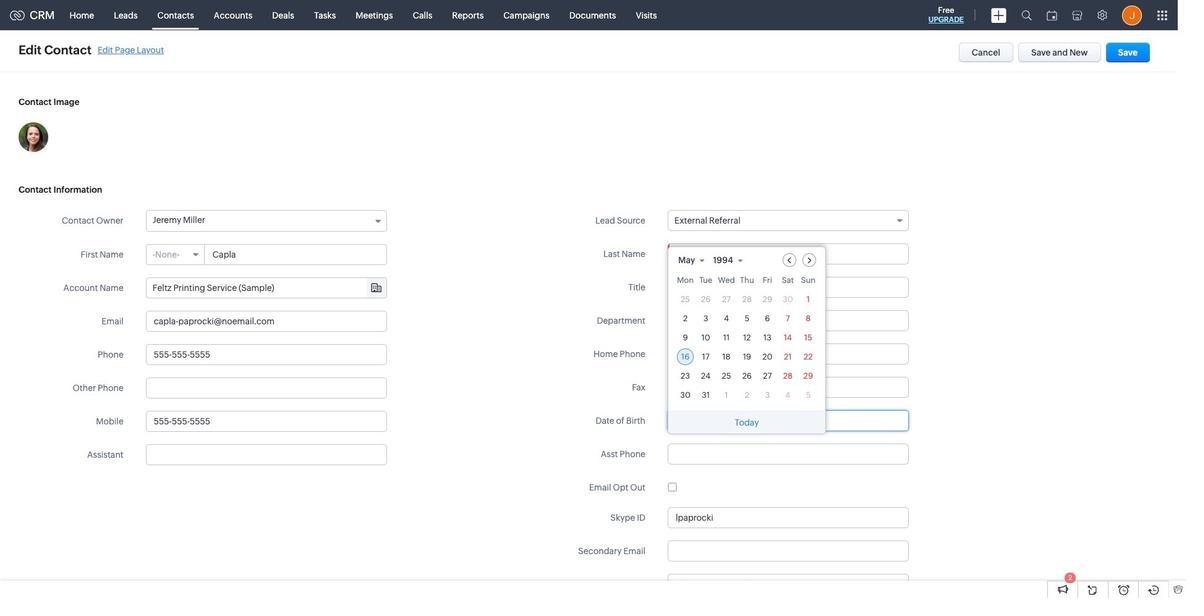 Task type: locate. For each thing, give the bounding box(es) containing it.
image image
[[19, 122, 48, 152]]

tuesday column header
[[698, 276, 714, 289]]

profile image
[[1122, 5, 1142, 25]]

None text field
[[668, 277, 909, 298], [146, 278, 386, 298], [668, 344, 909, 365], [668, 377, 909, 398], [146, 411, 387, 432], [146, 445, 387, 466], [668, 277, 909, 298], [146, 278, 386, 298], [668, 344, 909, 365], [668, 377, 909, 398], [146, 411, 387, 432], [146, 445, 387, 466]]

logo image
[[10, 10, 25, 20]]

None text field
[[668, 244, 909, 265], [205, 245, 386, 265], [668, 310, 909, 331], [146, 311, 387, 332], [146, 344, 387, 365], [146, 378, 387, 399], [668, 444, 909, 465], [668, 508, 909, 529], [668, 541, 909, 562], [685, 575, 908, 595], [668, 244, 909, 265], [205, 245, 386, 265], [668, 310, 909, 331], [146, 311, 387, 332], [146, 344, 387, 365], [146, 378, 387, 399], [668, 444, 909, 465], [668, 508, 909, 529], [668, 541, 909, 562], [685, 575, 908, 595]]

MMM D, YYYY text field
[[668, 411, 909, 432]]

7 row from the top
[[677, 387, 817, 404]]

None field
[[668, 210, 909, 231], [146, 245, 205, 265], [678, 254, 711, 267], [713, 254, 749, 267], [146, 278, 386, 298], [668, 210, 909, 231], [146, 245, 205, 265], [678, 254, 711, 267], [713, 254, 749, 267], [146, 278, 386, 298]]

6 row from the top
[[677, 368, 817, 385]]

create menu image
[[991, 8, 1007, 23]]

monday column header
[[677, 276, 694, 289]]

row
[[677, 276, 817, 289], [677, 291, 817, 308], [677, 310, 817, 327], [677, 330, 817, 346], [677, 349, 817, 365], [677, 368, 817, 385], [677, 387, 817, 404]]

grid
[[669, 273, 825, 411]]



Task type: describe. For each thing, give the bounding box(es) containing it.
friday column header
[[759, 276, 776, 289]]

1 row from the top
[[677, 276, 817, 289]]

sunday column header
[[800, 276, 817, 289]]

wednesday column header
[[718, 276, 735, 289]]

search element
[[1014, 0, 1040, 30]]

3 row from the top
[[677, 310, 817, 327]]

saturday column header
[[780, 276, 796, 289]]

thursday column header
[[739, 276, 756, 289]]

5 row from the top
[[677, 349, 817, 365]]

create menu element
[[984, 0, 1014, 30]]

4 row from the top
[[677, 330, 817, 346]]

2 row from the top
[[677, 291, 817, 308]]

profile element
[[1115, 0, 1150, 30]]

search image
[[1022, 10, 1032, 20]]

calendar image
[[1047, 10, 1058, 20]]



Task type: vqa. For each thing, say whether or not it's contained in the screenshot.
first Orders from right
no



